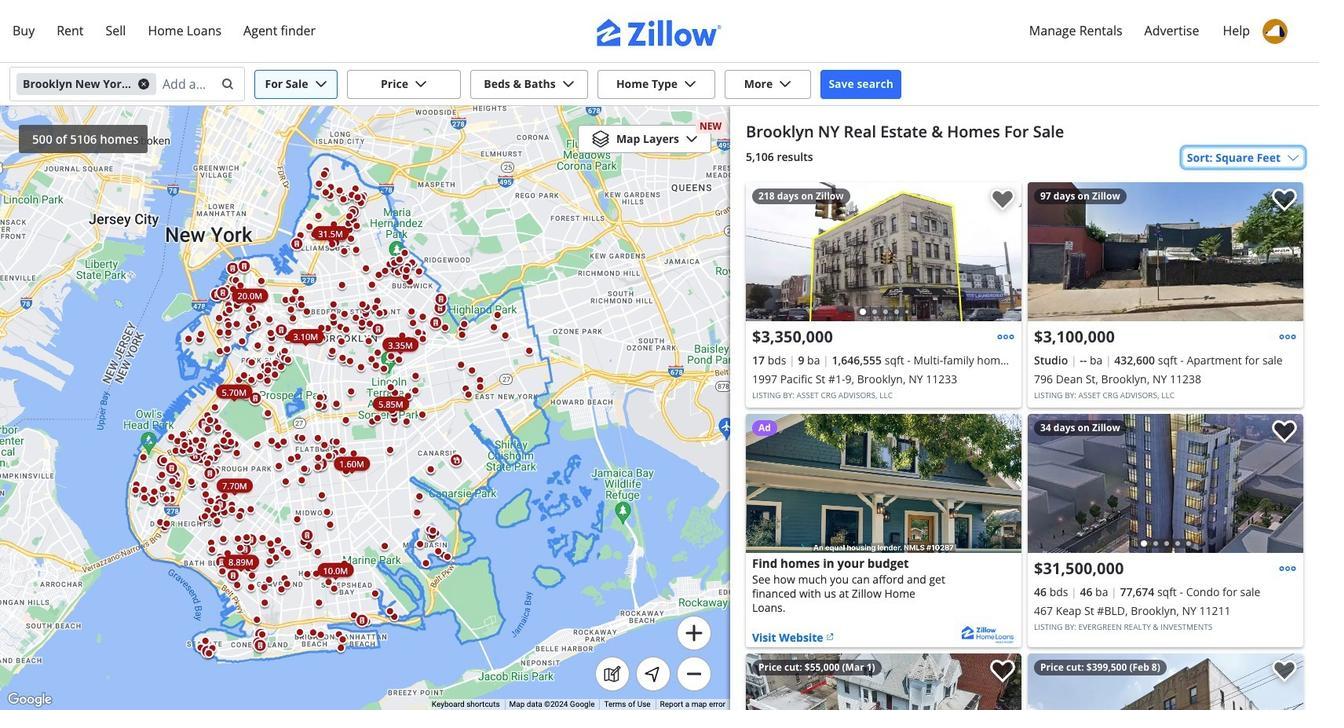 Task type: locate. For each thing, give the bounding box(es) containing it.
main content
[[731, 106, 1320, 710]]

location outline image
[[644, 665, 663, 684]]

main navigation
[[0, 0, 1320, 63]]

filters element
[[0, 63, 1320, 106]]

1997 pacific st #1-9, brooklyn, ny 11233 image
[[746, 182, 1022, 321]]

Add another location text field
[[163, 71, 211, 97]]

google image
[[4, 690, 56, 710]]

map-zoom-control-buttons group
[[677, 616, 712, 691]]

remove tag image
[[137, 78, 150, 90]]

clear field image
[[219, 78, 232, 90]]



Task type: describe. For each thing, give the bounding box(es) containing it.
property images, use arrow keys to navigate, image 1 of 22 group
[[746, 182, 1022, 325]]

map region
[[0, 29, 817, 710]]

property images, use arrow keys to navigate, image 1 of 5 group
[[1028, 414, 1304, 557]]

advertisement element
[[746, 414, 1022, 647]]

796 dean st, brooklyn, ny 11238 image
[[1028, 182, 1304, 321]]

your profile default icon image
[[1263, 19, 1289, 44]]

zillow logo image
[[597, 19, 723, 46]]

467 keap st #bld, brooklyn, ny 11211 image
[[1028, 414, 1304, 553]]



Task type: vqa. For each thing, say whether or not it's contained in the screenshot.
the "days" to the top
no



